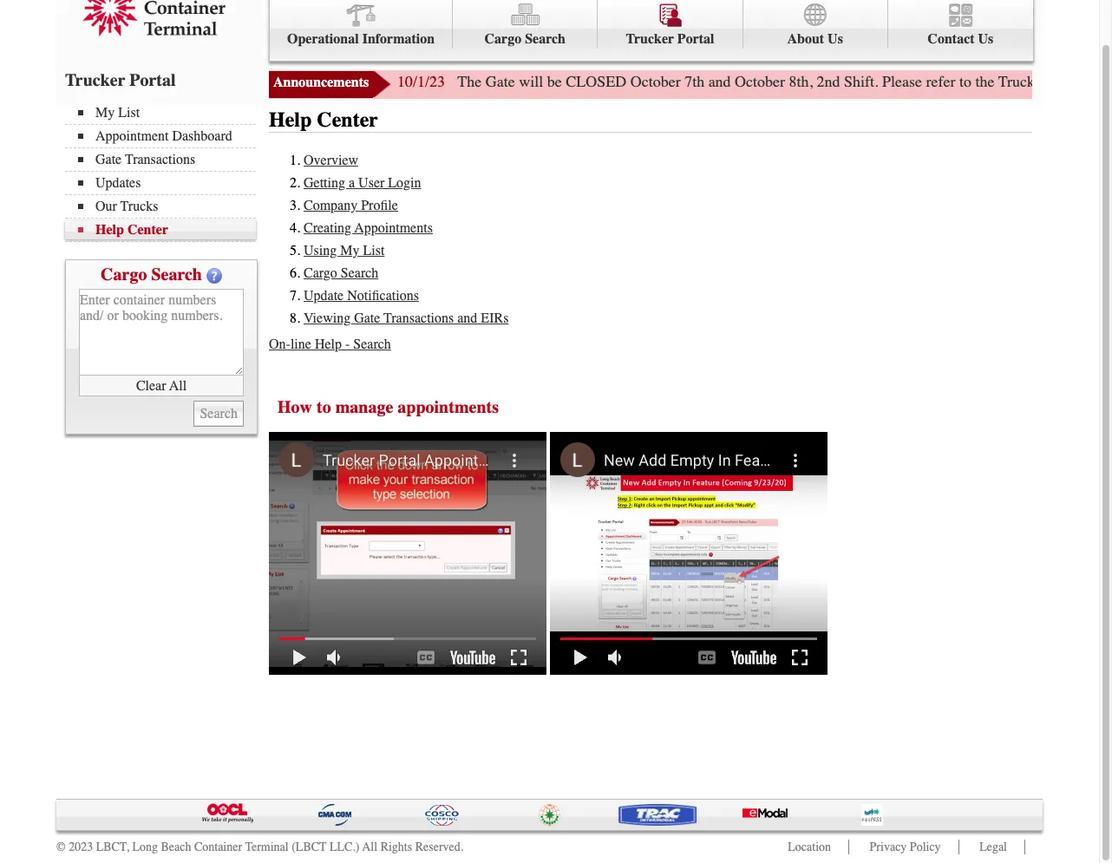 Task type: locate. For each thing, give the bounding box(es) containing it.
1 vertical spatial all
[[362, 840, 378, 855]]

and
[[709, 72, 731, 91], [458, 311, 478, 326]]

list
[[118, 105, 140, 121], [363, 243, 385, 259]]

1 horizontal spatial cargo search
[[485, 31, 566, 47]]

2 vertical spatial help
[[315, 337, 342, 352]]

help down our
[[95, 222, 124, 238]]

manage
[[336, 397, 393, 417]]

0 horizontal spatial us
[[828, 31, 843, 47]]

0 horizontal spatial all
[[169, 378, 187, 394]]

transactions
[[125, 152, 195, 167], [384, 311, 454, 326]]

us
[[828, 31, 843, 47], [979, 31, 994, 47]]

my list appointment dashboard gate transactions updates our trucks help center
[[95, 105, 232, 238]]

appointments
[[355, 220, 433, 236]]

trucker portal up my list link
[[65, 70, 176, 90]]

to right the how
[[317, 397, 331, 417]]

1 vertical spatial center
[[127, 222, 168, 238]]

search
[[525, 31, 566, 47], [151, 265, 202, 285], [341, 266, 379, 281], [353, 337, 391, 352]]

1 vertical spatial to
[[317, 397, 331, 417]]

contact us link
[[888, 0, 1034, 49]]

1 horizontal spatial center
[[317, 108, 378, 132]]

1 vertical spatial and
[[458, 311, 478, 326]]

gate up updates at the top
[[95, 152, 122, 167]]

0 vertical spatial all
[[169, 378, 187, 394]]

and right 7th
[[709, 72, 731, 91]]

to
[[960, 72, 972, 91], [317, 397, 331, 417]]

on-line help - search link
[[269, 337, 391, 352]]

0 vertical spatial trucker
[[626, 31, 674, 47]]

about us
[[787, 31, 843, 47]]

0 vertical spatial and
[[709, 72, 731, 91]]

1 vertical spatial my
[[340, 243, 360, 259]]

portal up 7th
[[678, 31, 715, 47]]

cargo down using
[[304, 266, 337, 281]]

0 horizontal spatial cargo search link
[[304, 266, 379, 281]]

all inside button
[[169, 378, 187, 394]]

and left the "eirs" on the top of page
[[458, 311, 478, 326]]

menu bar containing my list
[[65, 103, 265, 242]]

1 horizontal spatial to
[[960, 72, 972, 91]]

0 vertical spatial transactions
[[125, 152, 195, 167]]

©
[[56, 840, 66, 855]]

cargo down help center "link"
[[101, 265, 147, 285]]

about
[[787, 31, 825, 47]]

gate right the the
[[486, 72, 515, 91]]

the
[[458, 72, 482, 91]]

1 horizontal spatial my
[[340, 243, 360, 259]]

1 vertical spatial cargo search link
[[304, 266, 379, 281]]

0 horizontal spatial center
[[127, 222, 168, 238]]

contact
[[928, 31, 975, 47]]

clear all button
[[79, 376, 244, 397]]

october left 7th
[[631, 72, 681, 91]]

cargo search
[[485, 31, 566, 47], [101, 265, 202, 285]]

0 horizontal spatial transactions
[[125, 152, 195, 167]]

2 horizontal spatial cargo
[[485, 31, 522, 47]]

all right llc.)
[[362, 840, 378, 855]]

lbct,
[[96, 840, 129, 855]]

viewing gate transactions and eirs link
[[304, 311, 509, 326]]

clear all
[[136, 378, 187, 394]]

0 horizontal spatial and
[[458, 311, 478, 326]]

search up update notifications link
[[341, 266, 379, 281]]

0 horizontal spatial help
[[95, 222, 124, 238]]

1 vertical spatial transactions
[[384, 311, 454, 326]]

1 horizontal spatial cargo search link
[[453, 0, 598, 49]]

center down trucks
[[127, 222, 168, 238]]

1 vertical spatial menu bar
[[65, 103, 265, 242]]

company profile link
[[304, 198, 398, 213]]

on-
[[269, 337, 291, 352]]

center
[[317, 108, 378, 132], [127, 222, 168, 238]]

my down the creating appointments link
[[340, 243, 360, 259]]

transactions inside overview getting a user login company profile creating appointments using my list cargo search update notifications viewing gate transactions and eirs
[[384, 311, 454, 326]]

terminal
[[245, 840, 289, 855]]

transactions down notifications
[[384, 311, 454, 326]]

-
[[345, 337, 350, 352]]

list up appointment
[[118, 105, 140, 121]]

1 vertical spatial list
[[363, 243, 385, 259]]

0 horizontal spatial my
[[95, 105, 115, 121]]

portal up my list link
[[130, 70, 176, 90]]

my
[[95, 105, 115, 121], [340, 243, 360, 259]]

trucker up closed
[[626, 31, 674, 47]]

menu bar
[[269, 0, 1034, 62], [65, 103, 265, 242]]

0 vertical spatial my
[[95, 105, 115, 121]]

refer
[[926, 72, 956, 91]]

portal
[[678, 31, 715, 47], [130, 70, 176, 90]]

0 vertical spatial help
[[269, 108, 312, 132]]

8th,
[[789, 72, 813, 91]]

1 horizontal spatial transactions
[[384, 311, 454, 326]]

0 horizontal spatial to
[[317, 397, 331, 417]]

us inside 'link'
[[828, 31, 843, 47]]

us right contact
[[979, 31, 994, 47]]

0 vertical spatial menu bar
[[269, 0, 1034, 62]]

be
[[547, 72, 562, 91]]

1 horizontal spatial menu bar
[[269, 0, 1034, 62]]

1 horizontal spatial us
[[979, 31, 994, 47]]

0 horizontal spatial cargo search
[[101, 265, 202, 285]]

legal link
[[980, 840, 1008, 855]]

us right the about
[[828, 31, 843, 47]]

1 horizontal spatial portal
[[678, 31, 715, 47]]

hours
[[1073, 72, 1111, 91]]

operational information link
[[270, 0, 453, 49]]

0 horizontal spatial october
[[631, 72, 681, 91]]

transactions up updates link at the top left of page
[[125, 152, 195, 167]]

transactions inside my list appointment dashboard gate transactions updates our trucks help center
[[125, 152, 195, 167]]

1 vertical spatial help
[[95, 222, 124, 238]]

trucker up appointment
[[65, 70, 125, 90]]

None submit
[[194, 401, 244, 427]]

trucker portal
[[626, 31, 715, 47], [65, 70, 176, 90]]

1 horizontal spatial and
[[709, 72, 731, 91]]

trucker
[[626, 31, 674, 47], [65, 70, 125, 90]]

search right -
[[353, 337, 391, 352]]

0 vertical spatial center
[[317, 108, 378, 132]]

my inside my list appointment dashboard gate transactions updates our trucks help center
[[95, 105, 115, 121]]

all
[[169, 378, 187, 394], [362, 840, 378, 855]]

location
[[788, 840, 831, 855]]

1 october from the left
[[631, 72, 681, 91]]

0 horizontal spatial trucker
[[65, 70, 125, 90]]

trucker portal up 7th
[[626, 31, 715, 47]]

center up overview link
[[317, 108, 378, 132]]

reserved.
[[415, 840, 464, 855]]

our
[[95, 199, 117, 214]]

help center
[[269, 108, 378, 132]]

1 horizontal spatial october
[[735, 72, 785, 91]]

0 horizontal spatial menu bar
[[65, 103, 265, 242]]

0 vertical spatial cargo search
[[485, 31, 566, 47]]

gate down update notifications link
[[354, 311, 380, 326]]

cargo search down help center "link"
[[101, 265, 202, 285]]

cargo search link down the using my list "link"
[[304, 266, 379, 281]]

center inside my list appointment dashboard gate transactions updates our trucks help center
[[127, 222, 168, 238]]

truck
[[999, 72, 1035, 91]]

0 horizontal spatial trucker portal
[[65, 70, 176, 90]]

1 us from the left
[[828, 31, 843, 47]]

help down announcements
[[269, 108, 312, 132]]

1 vertical spatial trucker portal
[[65, 70, 176, 90]]

my inside overview getting a user login company profile creating appointments using my list cargo search update notifications viewing gate transactions and eirs
[[340, 243, 360, 259]]

1 horizontal spatial cargo
[[304, 266, 337, 281]]

on-line help - search
[[269, 337, 391, 352]]

1 horizontal spatial list
[[363, 243, 385, 259]]

update
[[304, 288, 344, 304]]

legal
[[980, 840, 1008, 855]]

gate
[[486, 72, 515, 91], [1039, 72, 1069, 91], [95, 152, 122, 167], [354, 311, 380, 326]]

2 us from the left
[[979, 31, 994, 47]]

creating appointments link
[[304, 220, 433, 236]]

my list link
[[78, 105, 256, 121]]

1 horizontal spatial trucker portal
[[626, 31, 715, 47]]

cargo
[[485, 31, 522, 47], [101, 265, 147, 285], [304, 266, 337, 281]]

0 horizontal spatial portal
[[130, 70, 176, 90]]

our trucks link
[[78, 199, 256, 214]]

to left the
[[960, 72, 972, 91]]

help left -
[[315, 337, 342, 352]]

0 horizontal spatial list
[[118, 105, 140, 121]]

a
[[349, 175, 355, 191]]

my up appointment
[[95, 105, 115, 121]]

gate inside overview getting a user login company profile creating appointments using my list cargo search update notifications viewing gate transactions and eirs
[[354, 311, 380, 326]]

cargo search link up will
[[453, 0, 598, 49]]

list down the creating appointments link
[[363, 243, 385, 259]]

0 vertical spatial list
[[118, 105, 140, 121]]

10/1/23
[[397, 72, 445, 91]]

creating
[[304, 220, 352, 236]]

cargo search inside menu bar
[[485, 31, 566, 47]]

gate inside my list appointment dashboard gate transactions updates our trucks help center
[[95, 152, 122, 167]]

operational information
[[287, 31, 435, 47]]

please
[[883, 72, 923, 91]]

help
[[269, 108, 312, 132], [95, 222, 124, 238], [315, 337, 342, 352]]

Enter container numbers and/ or booking numbers.  text field
[[79, 289, 244, 376]]

cargo up will
[[485, 31, 522, 47]]

cargo inside overview getting a user login company profile creating appointments using my list cargo search update notifications viewing gate transactions and eirs
[[304, 266, 337, 281]]

cargo search up will
[[485, 31, 566, 47]]

all right 'clear'
[[169, 378, 187, 394]]

october left 8th,
[[735, 72, 785, 91]]

and inside overview getting a user login company profile creating appointments using my list cargo search update notifications viewing gate transactions and eirs
[[458, 311, 478, 326]]

shift.
[[844, 72, 879, 91]]

october
[[631, 72, 681, 91], [735, 72, 785, 91]]

long
[[132, 840, 158, 855]]



Task type: describe. For each thing, give the bounding box(es) containing it.
policy
[[910, 840, 941, 855]]

getting
[[304, 175, 345, 191]]

1 horizontal spatial all
[[362, 840, 378, 855]]

us for about us
[[828, 31, 843, 47]]

us for contact us
[[979, 31, 994, 47]]

appointment
[[95, 128, 169, 144]]

menu bar containing operational information
[[269, 0, 1034, 62]]

gate transactions link
[[78, 152, 256, 167]]

viewing
[[304, 311, 351, 326]]

beach
[[161, 840, 191, 855]]

search up be
[[525, 31, 566, 47]]

about us link
[[743, 0, 888, 49]]

7th
[[685, 72, 705, 91]]

2nd
[[817, 72, 841, 91]]

information
[[362, 31, 435, 47]]

search down help center "link"
[[151, 265, 202, 285]]

0 vertical spatial to
[[960, 72, 972, 91]]

announcements
[[273, 75, 369, 90]]

profile
[[361, 198, 398, 213]]

operational
[[287, 31, 359, 47]]

list inside my list appointment dashboard gate transactions updates our trucks help center
[[118, 105, 140, 121]]

search inside overview getting a user login company profile creating appointments using my list cargo search update notifications viewing gate transactions and eirs
[[341, 266, 379, 281]]

overview
[[304, 153, 358, 168]]

company
[[304, 198, 358, 213]]

clear
[[136, 378, 166, 394]]

getting a user login link
[[304, 175, 421, 191]]

notifications
[[347, 288, 419, 304]]

help inside my list appointment dashboard gate transactions updates our trucks help center
[[95, 222, 124, 238]]

list inside overview getting a user login company profile creating appointments using my list cargo search update notifications viewing gate transactions and eirs
[[363, 243, 385, 259]]

1 horizontal spatial trucker
[[626, 31, 674, 47]]

updates link
[[78, 175, 256, 191]]

rights
[[381, 840, 412, 855]]

1 horizontal spatial help
[[269, 108, 312, 132]]

privacy policy link
[[870, 840, 941, 855]]

using my list link
[[304, 243, 385, 259]]

1 vertical spatial portal
[[130, 70, 176, 90]]

0 vertical spatial portal
[[678, 31, 715, 47]]

how
[[278, 397, 312, 417]]

privacy
[[870, 840, 907, 855]]

© 2023 lbct, long beach container terminal (lbct llc.) all rights reserved.
[[56, 840, 464, 855]]

line
[[291, 337, 311, 352]]

will
[[519, 72, 543, 91]]

overview getting a user login company profile creating appointments using my list cargo search update notifications viewing gate transactions and eirs
[[304, 153, 509, 326]]

1 vertical spatial trucker
[[65, 70, 125, 90]]

user
[[358, 175, 385, 191]]

0 vertical spatial cargo search link
[[453, 0, 598, 49]]

1 vertical spatial cargo search
[[101, 265, 202, 285]]

appointments
[[398, 397, 499, 417]]

closed
[[566, 72, 627, 91]]

trucker portal link
[[598, 0, 743, 49]]

dashboard
[[172, 128, 232, 144]]

trucks
[[120, 199, 158, 214]]

(lbct
[[292, 840, 327, 855]]

updates
[[95, 175, 141, 191]]

gate right truck
[[1039, 72, 1069, 91]]

contact us
[[928, 31, 994, 47]]

update notifications link
[[304, 288, 419, 304]]

privacy policy
[[870, 840, 941, 855]]

location link
[[788, 840, 831, 855]]

container
[[194, 840, 242, 855]]

llc.)
[[330, 840, 360, 855]]

appointment dashboard link
[[78, 128, 256, 144]]

0 vertical spatial trucker portal
[[626, 31, 715, 47]]

2 horizontal spatial help
[[315, 337, 342, 352]]

help center link
[[78, 222, 256, 238]]

overview link
[[304, 153, 358, 168]]

2023
[[69, 840, 93, 855]]

login
[[388, 175, 421, 191]]

the
[[976, 72, 995, 91]]

2 october from the left
[[735, 72, 785, 91]]

using
[[304, 243, 337, 259]]

0 horizontal spatial cargo
[[101, 265, 147, 285]]

eirs
[[481, 311, 509, 326]]

how to manage appointments
[[278, 397, 499, 417]]

10/1/23 the gate will be closed october 7th and october 8th, 2nd shift. please refer to the truck gate hours 
[[397, 72, 1113, 91]]

cargo inside cargo search link
[[485, 31, 522, 47]]



Task type: vqa. For each thing, say whether or not it's contained in the screenshot.
top REGISTER link
no



